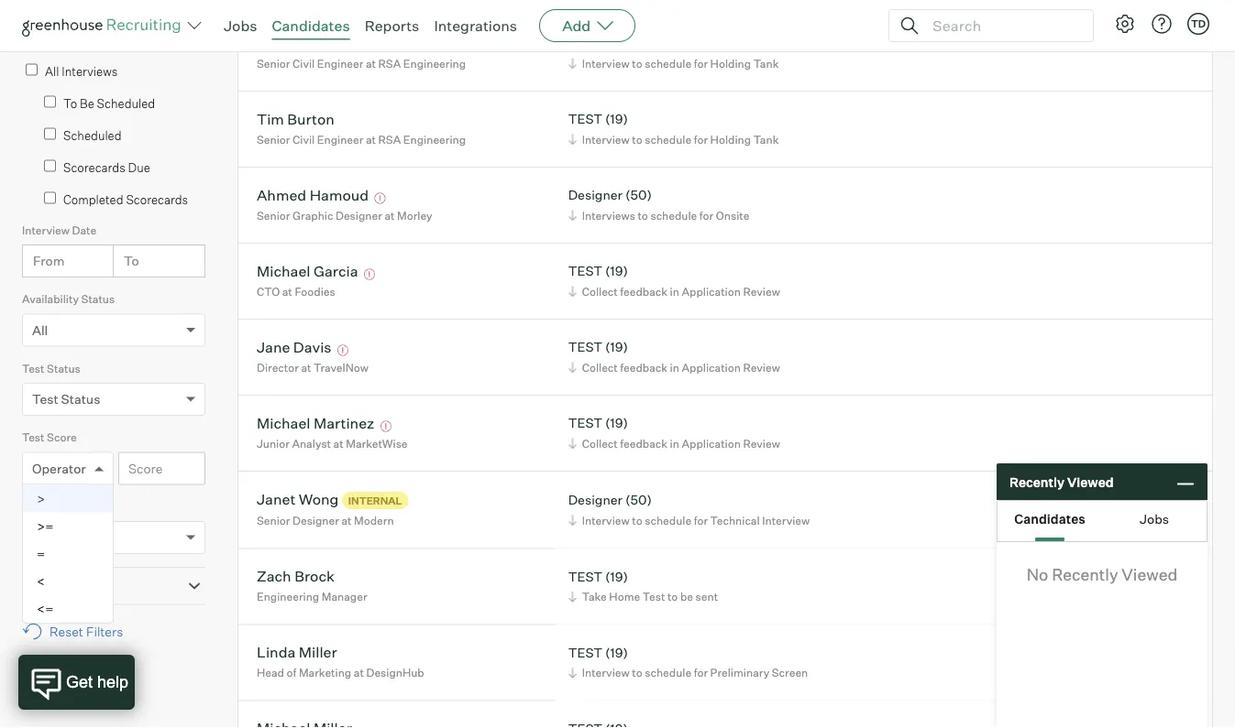 Task type: describe. For each thing, give the bounding box(es) containing it.
take home test to be sent link
[[565, 589, 723, 606]]

collect for jane davis
[[582, 361, 618, 375]]

sent
[[696, 591, 718, 604]]

engineering inside zach brock engineering manager
[[257, 591, 319, 604]]

at down 'reports' link
[[366, 57, 376, 70]]

tim burton link for designer (50)
[[257, 34, 335, 55]]

(50) for ahmed hamoud
[[625, 187, 652, 203]]

operator
[[32, 461, 86, 477]]

test (19) collect feedback in application review for jane davis
[[568, 339, 780, 375]]

>
[[37, 491, 45, 507]]

director
[[257, 361, 299, 375]]

pipeline tasks
[[22, 3, 112, 19]]

test (19) collect feedback in application review for michael garcia
[[568, 263, 780, 299]]

for for test (19) interview to schedule for preliminary screen
[[694, 667, 708, 680]]

0 vertical spatial recently
[[1009, 474, 1064, 490]]

brock
[[294, 568, 335, 586]]

jane davis
[[257, 338, 332, 356]]

civil for test (19)
[[293, 133, 315, 146]]

junior
[[257, 437, 290, 451]]

schedule for designer (50) interview to schedule for technical interview
[[645, 514, 691, 528]]

> >=
[[37, 491, 54, 535]]

schedule for designer (50) interview to schedule for holding tank
[[645, 57, 691, 70]]

collect feedback in application review link for jane davis
[[565, 359, 785, 377]]

at down ahmed hamoud has been in onsite for more than 21 days icon on the top of the page
[[385, 209, 395, 223]]

davis
[[293, 338, 332, 356]]

at up ahmed hamoud has been in onsite for more than 21 days icon on the top of the page
[[366, 133, 376, 146]]

designer for designer (50) interview to schedule for holding tank
[[568, 35, 622, 51]]

4 senior from the top
[[257, 515, 290, 528]]

<
[[37, 574, 45, 590]]

needs
[[45, 32, 80, 46]]

td button
[[1187, 13, 1209, 35]]

michael martinez link
[[257, 414, 374, 435]]

reset
[[50, 624, 83, 640]]

jobs link
[[224, 17, 257, 35]]

miller
[[299, 644, 337, 662]]

0 vertical spatial test status
[[22, 362, 80, 376]]

all for offer
[[32, 530, 48, 546]]

designer for designer (50) interview to schedule for technical interview
[[568, 492, 622, 508]]

(19) for cto at foodies
[[605, 263, 628, 279]]

td
[[1191, 17, 1206, 30]]

test for junior analyst at marketwise
[[568, 416, 602, 432]]

home
[[609, 591, 640, 604]]

senior designer at modern
[[257, 515, 394, 528]]

1 horizontal spatial scorecards
[[126, 192, 188, 207]]

date
[[72, 223, 96, 237]]

Scorecards Due checkbox
[[44, 160, 56, 172]]

interview right technical at the bottom of the page
[[762, 514, 810, 528]]

foodies
[[295, 285, 335, 299]]

recently viewed
[[1009, 474, 1114, 490]]

michael garcia
[[257, 262, 358, 280]]

interview for test (19) interview to schedule for holding tank
[[582, 133, 630, 146]]

review for michael garcia
[[743, 285, 780, 299]]

schedule for test (19) interview to schedule for holding tank
[[645, 133, 691, 146]]

to for designer (50) interview to schedule for holding tank
[[632, 57, 642, 70]]

janet wong
[[257, 490, 339, 509]]

configure image
[[1114, 13, 1136, 35]]

in for michael garcia
[[670, 285, 679, 299]]

interview up from
[[22, 223, 70, 237]]

onsite
[[716, 209, 749, 223]]

feedback for jane davis
[[620, 361, 667, 375]]

from
[[33, 253, 65, 269]]

preliminary
[[710, 667, 769, 680]]

to for test (19) interview to schedule for holding tank
[[632, 133, 642, 146]]

to be scheduled
[[63, 96, 155, 111]]

test for engineering manager
[[568, 569, 602, 585]]

schedule for designer (50) interviews to schedule for onsite
[[650, 209, 697, 223]]

Completed Scorecards checkbox
[[44, 192, 56, 204]]

engineer for designer (50)
[[317, 57, 363, 70]]

feedback for michael martinez
[[620, 437, 667, 451]]

Score number field
[[118, 453, 205, 486]]

morley
[[397, 209, 432, 223]]

tasks
[[75, 3, 112, 19]]

< option
[[23, 568, 113, 596]]

graphic
[[293, 209, 333, 223]]

tim for designer (50)
[[257, 34, 284, 52]]

engineering for designer (50)
[[403, 57, 466, 70]]

0 vertical spatial all
[[45, 64, 59, 79]]

2 senior from the top
[[257, 133, 290, 146]]

needs decision
[[45, 32, 130, 46]]

to inside test (19) take home test to be sent
[[667, 591, 678, 604]]

rsa for designer (50)
[[378, 57, 401, 70]]

collect feedback in application review link for michael martinez
[[565, 435, 785, 453]]

application for michael garcia
[[682, 285, 741, 299]]

be
[[80, 96, 94, 111]]

<= option
[[23, 596, 113, 623]]

test (19) collect feedback in application review for michael martinez
[[568, 416, 780, 451]]

0 vertical spatial scheduled
[[97, 96, 155, 111]]

Search text field
[[928, 12, 1076, 39]]

test for cto at foodies
[[568, 263, 602, 279]]

filters
[[86, 624, 123, 640]]

decision
[[83, 32, 130, 46]]

for for designer (50) interview to schedule for technical interview
[[694, 514, 708, 528]]

holding for (50)
[[710, 57, 751, 70]]

To Be Scheduled checkbox
[[44, 96, 56, 108]]

marketing
[[299, 667, 351, 680]]

(50) inside designer (50) interview to schedule for holding tank
[[625, 35, 652, 51]]

score
[[47, 431, 77, 445]]

interviews to schedule for onsite link
[[565, 207, 754, 224]]

at down martinez
[[333, 437, 344, 451]]

technical
[[710, 514, 760, 528]]

0 vertical spatial jobs
[[224, 17, 257, 35]]

(19) for senior civil engineer at rsa engineering
[[605, 111, 628, 127]]

test (19) interview to schedule for preliminary screen
[[568, 645, 808, 680]]

collect feedback in application review link for michael garcia
[[565, 283, 785, 300]]

no
[[1027, 565, 1048, 585]]

integrations
[[434, 17, 517, 35]]

marketwise
[[346, 437, 408, 451]]

test for head of marketing at designhub
[[568, 645, 602, 661]]

head
[[257, 667, 284, 680]]

janet
[[257, 490, 296, 509]]

travelnow
[[314, 361, 369, 375]]

engineering for test (19)
[[403, 133, 466, 146]]

senior graphic designer at morley
[[257, 209, 432, 223]]

reset filters button
[[22, 615, 132, 649]]

designer (50) interviews to schedule for onsite
[[568, 187, 749, 223]]

completed scorecards
[[63, 192, 188, 207]]

integrations link
[[434, 17, 517, 35]]

test score
[[22, 431, 77, 445]]

scorecards due
[[63, 160, 150, 175]]

civil for designer (50)
[[293, 57, 315, 70]]

internal
[[348, 495, 402, 507]]

tim burton senior civil engineer at rsa engineering for test (19)
[[257, 110, 466, 146]]

<=
[[37, 601, 54, 617]]

all interviews
[[45, 64, 118, 79]]

ahmed hamoud link
[[257, 186, 369, 207]]

designer for designer (50) interviews to schedule for onsite
[[568, 187, 622, 203]]

test status element
[[22, 360, 205, 429]]

to for to
[[124, 253, 139, 269]]

feedback for michael garcia
[[620, 285, 667, 299]]

add
[[562, 17, 591, 35]]

= option
[[23, 541, 113, 568]]

tank for (19)
[[753, 133, 779, 146]]

collect for michael martinez
[[582, 437, 618, 451]]

1 vertical spatial scheduled
[[63, 128, 122, 143]]

education
[[22, 579, 85, 595]]

manager
[[322, 591, 367, 604]]

candidates link
[[272, 17, 350, 35]]

pipeline
[[22, 3, 72, 19]]

michael for michael garcia
[[257, 262, 310, 280]]

>=
[[37, 519, 54, 535]]



Task type: locate. For each thing, give the bounding box(es) containing it.
wong
[[299, 490, 339, 509]]

1 vertical spatial tim burton senior civil engineer at rsa engineering
[[257, 110, 466, 146]]

michael for michael martinez
[[257, 414, 310, 432]]

0 vertical spatial engineer
[[317, 57, 363, 70]]

2 tim burton link from the top
[[257, 110, 335, 131]]

1 vertical spatial feedback
[[620, 361, 667, 375]]

engineering down integrations link
[[403, 57, 466, 70]]

jane davis has been in application review for more than 5 days image
[[335, 345, 351, 356]]

1 horizontal spatial viewed
[[1122, 565, 1178, 585]]

1 vertical spatial scorecards
[[126, 192, 188, 207]]

1 vertical spatial civil
[[293, 133, 315, 146]]

cto at foodies
[[257, 285, 335, 299]]

rsa up ahmed hamoud has been in onsite for more than 21 days icon on the top of the page
[[378, 133, 401, 146]]

status up score
[[61, 392, 100, 408]]

engineering up morley
[[403, 133, 466, 146]]

holding for (19)
[[710, 133, 751, 146]]

status down availability status element at the top of page
[[47, 362, 80, 376]]

availability status element
[[22, 291, 205, 360]]

0 vertical spatial holding
[[710, 57, 751, 70]]

0 vertical spatial rsa
[[378, 57, 401, 70]]

(19) inside test (19) interview to schedule for preliminary screen
[[605, 645, 628, 661]]

feedback
[[620, 285, 667, 299], [620, 361, 667, 375], [620, 437, 667, 451]]

holding
[[710, 57, 751, 70], [710, 133, 751, 146]]

schedule inside designer (50) interview to schedule for holding tank
[[645, 57, 691, 70]]

interview to schedule for technical interview link
[[565, 512, 814, 529]]

tab list
[[998, 502, 1207, 542]]

1 vertical spatial engineer
[[317, 133, 363, 146]]

test status
[[22, 362, 80, 376], [32, 392, 100, 408]]

3 senior from the top
[[257, 209, 290, 223]]

2 test from the top
[[568, 263, 602, 279]]

2 rsa from the top
[[378, 133, 401, 146]]

add button
[[539, 9, 636, 42]]

due
[[128, 160, 150, 175]]

to down take home test to be sent link
[[632, 667, 642, 680]]

2 (50) from the top
[[625, 187, 652, 203]]

(19) for head of marketing at designhub
[[605, 645, 628, 661]]

0 vertical spatial feedback
[[620, 285, 667, 299]]

0 vertical spatial collect feedback in application review link
[[565, 283, 785, 300]]

interview up designer (50) interviews to schedule for onsite
[[582, 133, 630, 146]]

status for all
[[81, 293, 115, 306]]

1 interview to schedule for holding tank link from the top
[[565, 55, 783, 72]]

1 rsa from the top
[[378, 57, 401, 70]]

all down availability
[[32, 322, 48, 339]]

2 interview to schedule for holding tank link from the top
[[565, 131, 783, 148]]

2 civil from the top
[[293, 133, 315, 146]]

schedule inside designer (50) interviews to schedule for onsite
[[650, 209, 697, 223]]

1 holding from the top
[[710, 57, 751, 70]]

cto
[[257, 285, 280, 299]]

to up designer (50) interviews to schedule for onsite
[[632, 133, 642, 146]]

tim for test (19)
[[257, 110, 284, 128]]

all inside the 'offer' element
[[32, 530, 48, 546]]

0 vertical spatial application
[[682, 285, 741, 299]]

1 vertical spatial in
[[670, 361, 679, 375]]

designer inside designer (50) interview to schedule for technical interview
[[568, 492, 622, 508]]

designer inside designer (50) interview to schedule for holding tank
[[568, 35, 622, 51]]

linda
[[257, 644, 296, 662]]

test status up score
[[32, 392, 100, 408]]

linda miller link
[[257, 644, 337, 665]]

2 vertical spatial application
[[682, 437, 741, 451]]

2 burton from the top
[[287, 110, 335, 128]]

4 (19) from the top
[[605, 416, 628, 432]]

to for test (19) interview to schedule for preliminary screen
[[632, 667, 642, 680]]

0 vertical spatial in
[[670, 285, 679, 299]]

2 application from the top
[[682, 361, 741, 375]]

2 tim from the top
[[257, 110, 284, 128]]

all
[[45, 64, 59, 79], [32, 322, 48, 339], [32, 530, 48, 546]]

ahmed
[[257, 186, 306, 204]]

no recently viewed
[[1027, 565, 1178, 585]]

for inside designer (50) interview to schedule for technical interview
[[694, 514, 708, 528]]

(50) inside designer (50) interview to schedule for technical interview
[[625, 492, 652, 508]]

test (19) interview to schedule for holding tank
[[568, 111, 779, 146]]

interview date
[[22, 223, 96, 237]]

1 vertical spatial recently
[[1052, 565, 1118, 585]]

2 feedback from the top
[[620, 361, 667, 375]]

collect feedback in application review link
[[565, 283, 785, 300], [565, 359, 785, 377], [565, 435, 785, 453]]

>= option
[[23, 513, 113, 541]]

jobs left candidates link
[[224, 17, 257, 35]]

michael martinez
[[257, 414, 374, 432]]

ahmed hamoud
[[257, 186, 369, 204]]

interview inside 'test (19) interview to schedule for holding tank'
[[582, 133, 630, 146]]

1 application from the top
[[682, 285, 741, 299]]

0 horizontal spatial viewed
[[1067, 474, 1114, 490]]

for for test (19) interview to schedule for holding tank
[[694, 133, 708, 146]]

for inside designer (50) interview to schedule for holding tank
[[694, 57, 708, 70]]

test
[[22, 362, 44, 376], [32, 392, 58, 408], [22, 431, 44, 445], [643, 591, 665, 604]]

interviews inside designer (50) interviews to schedule for onsite
[[582, 209, 635, 223]]

2 vertical spatial in
[[670, 437, 679, 451]]

interview inside test (19) interview to schedule for preliminary screen
[[582, 667, 630, 680]]

tim burton senior civil engineer at rsa engineering for designer (50)
[[257, 34, 466, 70]]

2 vertical spatial collect feedback in application review link
[[565, 435, 785, 453]]

modern
[[354, 515, 394, 528]]

= < <=
[[37, 546, 54, 617]]

2 vertical spatial test (19) collect feedback in application review
[[568, 416, 780, 451]]

0 vertical spatial candidates
[[272, 17, 350, 35]]

take
[[582, 591, 607, 604]]

list box
[[23, 486, 113, 623]]

test inside 'test (19) interview to schedule for holding tank'
[[568, 111, 602, 127]]

0 vertical spatial burton
[[287, 34, 335, 52]]

3 in from the top
[[670, 437, 679, 451]]

1 vertical spatial tim burton link
[[257, 110, 335, 131]]

test (19) take home test to be sent
[[568, 569, 718, 604]]

for inside designer (50) interviews to schedule for onsite
[[699, 209, 714, 223]]

3 (50) from the top
[[625, 492, 652, 508]]

jane davis link
[[257, 338, 332, 359]]

1 test from the top
[[568, 111, 602, 127]]

interview for designer (50) interview to schedule for technical interview
[[582, 514, 630, 528]]

engineer down candidates link
[[317, 57, 363, 70]]

0 vertical spatial tim burton senior civil engineer at rsa engineering
[[257, 34, 466, 70]]

at left modern
[[341, 515, 352, 528]]

1 vertical spatial to
[[124, 253, 139, 269]]

4 test from the top
[[568, 416, 602, 432]]

holding up 'onsite'
[[710, 133, 751, 146]]

interview down add popup button
[[582, 57, 630, 70]]

test inside test (19) take home test to be sent
[[568, 569, 602, 585]]

collect for michael garcia
[[582, 285, 618, 299]]

1 vertical spatial review
[[743, 361, 780, 375]]

application
[[682, 285, 741, 299], [682, 361, 741, 375], [682, 437, 741, 451]]

schedule up designer (50) interviews to schedule for onsite
[[645, 133, 691, 146]]

schedule left preliminary on the right
[[645, 667, 691, 680]]

jane
[[257, 338, 290, 356]]

interview to schedule for holding tank link up designer (50) interviews to schedule for onsite
[[565, 131, 783, 148]]

rsa for test (19)
[[378, 133, 401, 146]]

holding inside 'test (19) interview to schedule for holding tank'
[[710, 133, 751, 146]]

1 horizontal spatial to
[[124, 253, 139, 269]]

zach brock link
[[257, 568, 335, 589]]

in for jane davis
[[670, 361, 679, 375]]

interview to schedule for holding tank link up 'test (19) interview to schedule for holding tank'
[[565, 55, 783, 72]]

status
[[81, 293, 115, 306], [47, 362, 80, 376], [61, 392, 100, 408]]

interview inside designer (50) interview to schedule for holding tank
[[582, 57, 630, 70]]

None field
[[23, 454, 41, 485]]

completed
[[63, 192, 123, 207]]

1 (19) from the top
[[605, 111, 628, 127]]

1 horizontal spatial jobs
[[1140, 512, 1169, 528]]

2 collect feedback in application review link from the top
[[565, 359, 785, 377]]

reports link
[[365, 17, 419, 35]]

2 in from the top
[[670, 361, 679, 375]]

1 michael from the top
[[257, 262, 310, 280]]

civil
[[293, 57, 315, 70], [293, 133, 315, 146]]

1 vertical spatial burton
[[287, 110, 335, 128]]

junior analyst at marketwise
[[257, 437, 408, 451]]

All Interviews checkbox
[[26, 64, 38, 76]]

2 vertical spatial all
[[32, 530, 48, 546]]

engineer
[[317, 57, 363, 70], [317, 133, 363, 146]]

2 holding from the top
[[710, 133, 751, 146]]

interview up test (19) take home test to be sent
[[582, 514, 630, 528]]

tim burton senior civil engineer at rsa engineering
[[257, 34, 466, 70], [257, 110, 466, 146]]

to
[[63, 96, 77, 111], [124, 253, 139, 269]]

for left technical at the bottom of the page
[[694, 514, 708, 528]]

0 vertical spatial civil
[[293, 57, 315, 70]]

2 michael from the top
[[257, 414, 310, 432]]

candidates inside tab list
[[1014, 512, 1085, 528]]

tab list containing candidates
[[998, 502, 1207, 542]]

2 review from the top
[[743, 361, 780, 375]]

schedule left technical at the bottom of the page
[[645, 514, 691, 528]]

designhub
[[366, 667, 424, 680]]

=
[[37, 546, 45, 562]]

3 feedback from the top
[[620, 437, 667, 451]]

3 (19) from the top
[[605, 339, 628, 355]]

3 application from the top
[[682, 437, 741, 451]]

1 senior from the top
[[257, 57, 290, 70]]

0 vertical spatial test (19) collect feedback in application review
[[568, 263, 780, 299]]

1 vertical spatial holding
[[710, 133, 751, 146]]

michael inside michael martinez link
[[257, 414, 310, 432]]

at right marketing
[[354, 667, 364, 680]]

3 test (19) collect feedback in application review from the top
[[568, 416, 780, 451]]

offer
[[22, 500, 47, 514]]

(50)
[[625, 35, 652, 51], [625, 187, 652, 203], [625, 492, 652, 508]]

all for availability status
[[32, 322, 48, 339]]

1 vertical spatial test status
[[32, 392, 100, 408]]

michael
[[257, 262, 310, 280], [257, 414, 310, 432]]

burton for test (19)
[[287, 110, 335, 128]]

to for designer (50) interview to schedule for technical interview
[[632, 514, 642, 528]]

1 vertical spatial test (19) collect feedback in application review
[[568, 339, 780, 375]]

recently
[[1009, 474, 1064, 490], [1052, 565, 1118, 585]]

schedule inside test (19) interview to schedule for preliminary screen
[[645, 667, 691, 680]]

to down completed scorecards
[[124, 253, 139, 269]]

senior up the ahmed
[[257, 133, 290, 146]]

burton right jobs link
[[287, 34, 335, 52]]

schedule inside 'test (19) interview to schedule for holding tank'
[[645, 133, 691, 146]]

availability status
[[22, 293, 115, 306]]

tim burton link for test (19)
[[257, 110, 335, 131]]

all inside availability status element
[[32, 322, 48, 339]]

at down davis
[[301, 361, 311, 375]]

1 vertical spatial all
[[32, 322, 48, 339]]

to left the be
[[63, 96, 77, 111]]

zach brock engineering manager
[[257, 568, 367, 604]]

engineering down "zach brock" link
[[257, 591, 319, 604]]

to inside designer (50) interview to schedule for technical interview
[[632, 514, 642, 528]]

1 vertical spatial status
[[47, 362, 80, 376]]

1 tim from the top
[[257, 34, 284, 52]]

at inside linda miller head of marketing at designhub
[[354, 667, 364, 680]]

1 feedback from the top
[[620, 285, 667, 299]]

schedule for test (19) interview to schedule for preliminary screen
[[645, 667, 691, 680]]

test for director at travelnow
[[568, 339, 602, 355]]

1 vertical spatial application
[[682, 361, 741, 375]]

review for michael martinez
[[743, 437, 780, 451]]

2 engineer from the top
[[317, 133, 363, 146]]

scheduled down the be
[[63, 128, 122, 143]]

application for jane davis
[[682, 361, 741, 375]]

be
[[680, 591, 693, 604]]

viewed
[[1067, 474, 1114, 490], [1122, 565, 1178, 585]]

schedule up 'test (19) interview to schedule for holding tank'
[[645, 57, 691, 70]]

for inside 'test (19) interview to schedule for holding tank'
[[694, 133, 708, 146]]

review for jane davis
[[743, 361, 780, 375]]

1 vertical spatial michael
[[257, 414, 310, 432]]

1 vertical spatial tim
[[257, 110, 284, 128]]

1 vertical spatial collect
[[582, 361, 618, 375]]

jobs up 'no recently viewed'
[[1140, 512, 1169, 528]]

1 vertical spatial interview to schedule for holding tank link
[[565, 131, 783, 148]]

reports
[[365, 17, 419, 35]]

test inside test (19) interview to schedule for preliminary screen
[[568, 645, 602, 661]]

0 vertical spatial collect
[[582, 285, 618, 299]]

test
[[568, 111, 602, 127], [568, 263, 602, 279], [568, 339, 602, 355], [568, 416, 602, 432], [568, 569, 602, 585], [568, 645, 602, 661]]

interview to schedule for holding tank link for designer (50)
[[565, 55, 783, 72]]

burton up ahmed hamoud
[[287, 110, 335, 128]]

(50) inside designer (50) interviews to schedule for onsite
[[625, 187, 652, 203]]

2 test (19) collect feedback in application review from the top
[[568, 339, 780, 375]]

director at travelnow
[[257, 361, 369, 375]]

designer (50) interview to schedule for technical interview
[[568, 492, 810, 528]]

1 tim burton senior civil engineer at rsa engineering from the top
[[257, 34, 466, 70]]

0 vertical spatial to
[[63, 96, 77, 111]]

burton for designer (50)
[[287, 34, 335, 52]]

interview to schedule for preliminary screen link
[[565, 665, 813, 682]]

scheduled
[[97, 96, 155, 111], [63, 128, 122, 143]]

screen
[[772, 667, 808, 680]]

senior down jobs link
[[257, 57, 290, 70]]

all right the all interviews option
[[45, 64, 59, 79]]

of
[[287, 667, 296, 680]]

application for michael martinez
[[682, 437, 741, 451]]

analyst
[[292, 437, 331, 451]]

candidates right jobs link
[[272, 17, 350, 35]]

in
[[670, 285, 679, 299], [670, 361, 679, 375], [670, 437, 679, 451]]

interview
[[582, 57, 630, 70], [582, 133, 630, 146], [22, 223, 70, 237], [582, 514, 630, 528], [762, 514, 810, 528], [582, 667, 630, 680]]

1 vertical spatial engineering
[[403, 133, 466, 146]]

michael garcia has been in application review for more than 5 days image
[[361, 269, 378, 280]]

2 tim burton senior civil engineer at rsa engineering from the top
[[257, 110, 466, 146]]

0 vertical spatial michael
[[257, 262, 310, 280]]

tank inside 'test (19) interview to schedule for holding tank'
[[753, 133, 779, 146]]

1 vertical spatial tank
[[753, 133, 779, 146]]

interview for test (19) interview to schedule for preliminary screen
[[582, 667, 630, 680]]

designer (50) interview to schedule for holding tank
[[568, 35, 779, 70]]

1 tank from the top
[[753, 57, 779, 70]]

interviews
[[62, 64, 118, 79], [582, 209, 635, 223]]

0 horizontal spatial to
[[63, 96, 77, 111]]

michael up cto at foodies
[[257, 262, 310, 280]]

senior down janet
[[257, 515, 290, 528]]

2 vertical spatial engineering
[[257, 591, 319, 604]]

to for designer (50) interviews to schedule for onsite
[[638, 209, 648, 223]]

2 vertical spatial (50)
[[625, 492, 652, 508]]

to up test (19) take home test to be sent
[[632, 514, 642, 528]]

0 vertical spatial scorecards
[[63, 160, 125, 175]]

for up designer (50) interviews to schedule for onsite
[[694, 133, 708, 146]]

holding inside designer (50) interview to schedule for holding tank
[[710, 57, 751, 70]]

1 horizontal spatial interviews
[[582, 209, 635, 223]]

Needs Decision checkbox
[[26, 32, 38, 44]]

to left 'onsite'
[[638, 209, 648, 223]]

to left the "be"
[[667, 591, 678, 604]]

status for test status
[[47, 362, 80, 376]]

> option
[[23, 486, 113, 513]]

engineer for test (19)
[[317, 133, 363, 146]]

to inside designer (50) interview to schedule for holding tank
[[632, 57, 642, 70]]

1 civil from the top
[[293, 57, 315, 70]]

senior down the ahmed
[[257, 209, 290, 223]]

2 vertical spatial collect
[[582, 437, 618, 451]]

to inside 'test (19) interview to schedule for holding tank'
[[632, 133, 642, 146]]

3 collect feedback in application review link from the top
[[565, 435, 785, 453]]

1 vertical spatial interviews
[[582, 209, 635, 223]]

0 horizontal spatial scorecards
[[63, 160, 125, 175]]

holding up 'test (19) interview to schedule for holding tank'
[[710, 57, 751, 70]]

michael martinez has been in application review for more than 5 days image
[[378, 421, 394, 432]]

1 horizontal spatial candidates
[[1014, 512, 1085, 528]]

0 horizontal spatial candidates
[[272, 17, 350, 35]]

(19) inside test (19) take home test to be sent
[[605, 569, 628, 585]]

1 engineer from the top
[[317, 57, 363, 70]]

to inside test (19) interview to schedule for preliminary screen
[[632, 667, 642, 680]]

0 horizontal spatial interviews
[[62, 64, 118, 79]]

(19) inside 'test (19) interview to schedule for holding tank'
[[605, 111, 628, 127]]

designer
[[568, 35, 622, 51], [568, 187, 622, 203], [336, 209, 382, 223], [568, 492, 622, 508], [293, 515, 339, 528]]

interview to schedule for holding tank link for test (19)
[[565, 131, 783, 148]]

interview to schedule for holding tank link
[[565, 55, 783, 72], [565, 131, 783, 148]]

2 tank from the top
[[753, 133, 779, 146]]

0 vertical spatial (50)
[[625, 35, 652, 51]]

5 test from the top
[[568, 569, 602, 585]]

greenhouse recruiting image
[[22, 15, 187, 37]]

designer inside designer (50) interviews to schedule for onsite
[[568, 187, 622, 203]]

1 (50) from the top
[[625, 35, 652, 51]]

1 collect from the top
[[582, 285, 618, 299]]

(19) for engineering manager
[[605, 569, 628, 585]]

scheduled right the be
[[97, 96, 155, 111]]

in for michael martinez
[[670, 437, 679, 451]]

rsa down 'reports' link
[[378, 57, 401, 70]]

schedule inside designer (50) interview to schedule for technical interview
[[645, 514, 691, 528]]

engineer up hamoud
[[317, 133, 363, 146]]

5 (19) from the top
[[605, 569, 628, 585]]

for left preliminary on the right
[[694, 667, 708, 680]]

list box containing >
[[23, 486, 113, 623]]

zach
[[257, 568, 291, 586]]

schedule left 'onsite'
[[650, 209, 697, 223]]

test status down availability
[[22, 362, 80, 376]]

6 (19) from the top
[[605, 645, 628, 661]]

schedule
[[645, 57, 691, 70], [645, 133, 691, 146], [650, 209, 697, 223], [645, 514, 691, 528], [645, 667, 691, 680]]

for up 'test (19) interview to schedule for holding tank'
[[694, 57, 708, 70]]

for for designer (50) interviews to schedule for onsite
[[699, 209, 714, 223]]

3 collect from the top
[[582, 437, 618, 451]]

(19) for director at travelnow
[[605, 339, 628, 355]]

collect
[[582, 285, 618, 299], [582, 361, 618, 375], [582, 437, 618, 451]]

1 burton from the top
[[287, 34, 335, 52]]

civil up ahmed hamoud
[[293, 133, 315, 146]]

scorecards down due
[[126, 192, 188, 207]]

martinez
[[314, 414, 374, 432]]

0 vertical spatial interview to schedule for holding tank link
[[565, 55, 783, 72]]

interview for designer (50) interview to schedule for holding tank
[[582, 57, 630, 70]]

2 (19) from the top
[[605, 263, 628, 279]]

all down offer
[[32, 530, 48, 546]]

3 test from the top
[[568, 339, 602, 355]]

1 vertical spatial rsa
[[378, 133, 401, 146]]

for for designer (50) interview to schedule for holding tank
[[694, 57, 708, 70]]

interview down take
[[582, 667, 630, 680]]

0 vertical spatial viewed
[[1067, 474, 1114, 490]]

0 vertical spatial tim
[[257, 34, 284, 52]]

test inside test (19) take home test to be sent
[[643, 591, 665, 604]]

2 vertical spatial status
[[61, 392, 100, 408]]

2 vertical spatial feedback
[[620, 437, 667, 451]]

1 vertical spatial (50)
[[625, 187, 652, 203]]

offer element
[[22, 499, 205, 568]]

1 tim burton link from the top
[[257, 34, 335, 55]]

2 vertical spatial review
[[743, 437, 780, 451]]

scorecards up completed at the left top of the page
[[63, 160, 125, 175]]

0 vertical spatial status
[[81, 293, 115, 306]]

civil down candidates link
[[293, 57, 315, 70]]

(19) for junior analyst at marketwise
[[605, 416, 628, 432]]

tank inside designer (50) interview to schedule for holding tank
[[753, 57, 779, 70]]

tank for (50)
[[753, 57, 779, 70]]

hamoud
[[310, 186, 369, 204]]

1 vertical spatial collect feedback in application review link
[[565, 359, 785, 377]]

1 collect feedback in application review link from the top
[[565, 283, 785, 300]]

for inside test (19) interview to schedule for preliminary screen
[[694, 667, 708, 680]]

ahmed hamoud has been in onsite for more than 21 days image
[[372, 193, 388, 204]]

Scheduled checkbox
[[44, 128, 56, 140]]

to for to be scheduled
[[63, 96, 77, 111]]

1 vertical spatial candidates
[[1014, 512, 1085, 528]]

0 vertical spatial tim burton link
[[257, 34, 335, 55]]

2 collect from the top
[[582, 361, 618, 375]]

1 vertical spatial jobs
[[1140, 512, 1169, 528]]

0 horizontal spatial jobs
[[224, 17, 257, 35]]

6 test from the top
[[568, 645, 602, 661]]

1 in from the top
[[670, 285, 679, 299]]

0 vertical spatial tank
[[753, 57, 779, 70]]

status right availability
[[81, 293, 115, 306]]

1 test (19) collect feedback in application review from the top
[[568, 263, 780, 299]]

3 review from the top
[[743, 437, 780, 451]]

to inside designer (50) interviews to schedule for onsite
[[638, 209, 648, 223]]

test for senior civil engineer at rsa engineering
[[568, 111, 602, 127]]

1 vertical spatial viewed
[[1122, 565, 1178, 585]]

1 review from the top
[[743, 285, 780, 299]]

jobs inside tab list
[[1140, 512, 1169, 528]]

to down add popup button
[[632, 57, 642, 70]]

(50) for janet wong
[[625, 492, 652, 508]]

0 vertical spatial interviews
[[62, 64, 118, 79]]

linda miller head of marketing at designhub
[[257, 644, 424, 680]]

candidates down "recently viewed"
[[1014, 512, 1085, 528]]

michael garcia link
[[257, 262, 358, 283]]

td button
[[1184, 9, 1213, 39]]

for left 'onsite'
[[699, 209, 714, 223]]

michael up junior
[[257, 414, 310, 432]]

0 vertical spatial engineering
[[403, 57, 466, 70]]

availability
[[22, 293, 79, 306]]

at right cto
[[282, 285, 292, 299]]

0 vertical spatial review
[[743, 285, 780, 299]]



Task type: vqa. For each thing, say whether or not it's contained in the screenshot.


